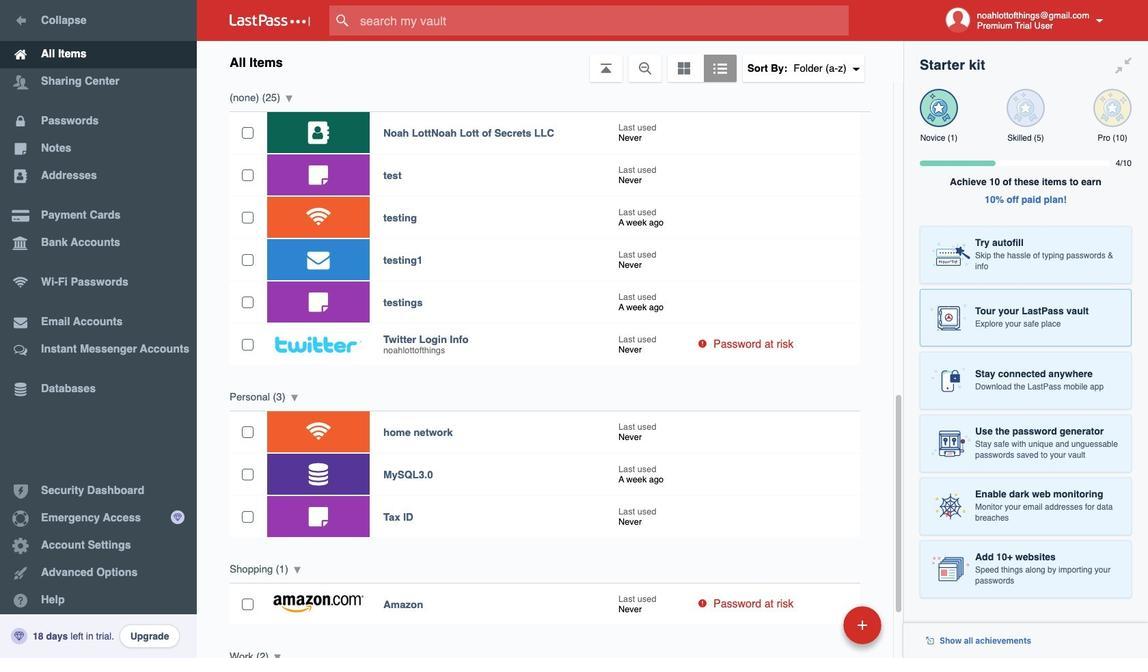 Task type: describe. For each thing, give the bounding box(es) containing it.
new item element
[[750, 606, 887, 645]]

search my vault text field
[[329, 5, 876, 36]]

main navigation navigation
[[0, 0, 197, 658]]



Task type: locate. For each thing, give the bounding box(es) containing it.
vault options navigation
[[197, 41, 904, 82]]

lastpass image
[[230, 14, 310, 27]]

new item navigation
[[750, 602, 890, 658]]

Search search field
[[329, 5, 876, 36]]



Task type: vqa. For each thing, say whether or not it's contained in the screenshot.
Password Field
no



